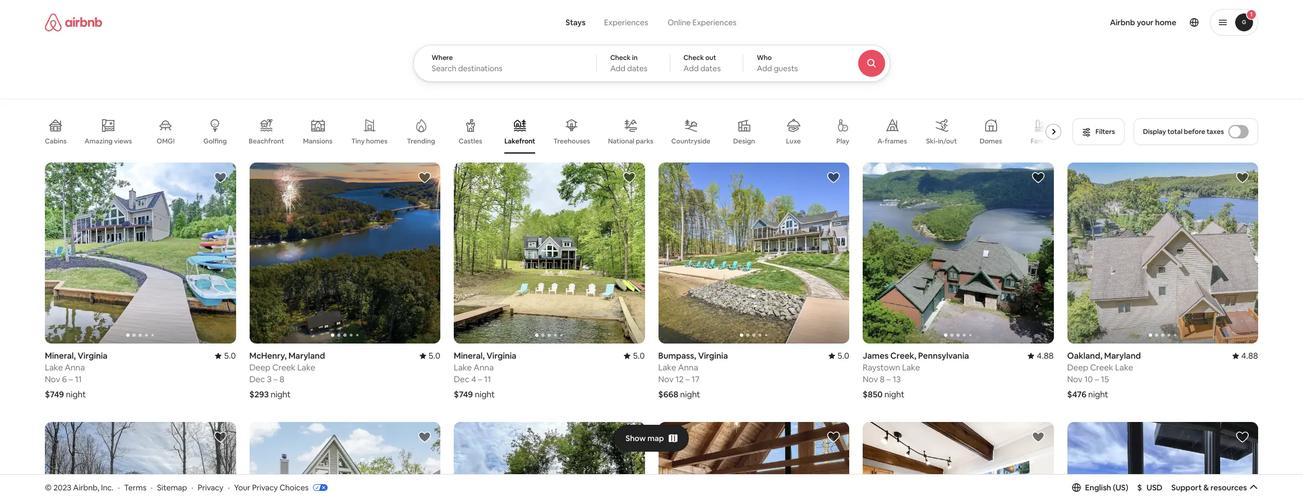 Task type: vqa. For each thing, say whether or not it's contained in the screenshot.


Task type: describe. For each thing, give the bounding box(es) containing it.
online experiences link
[[658, 11, 747, 34]]

night inside mchenry, maryland deep creek lake dec 3 – 8 $293 night
[[271, 390, 291, 400]]

maryland for mchenry, maryland
[[289, 351, 325, 362]]

add to wishlist: mineral, virginia image for mineral, virginia lake anna dec 4 – 11 $749 night
[[623, 171, 636, 185]]

4 · from the left
[[228, 483, 230, 493]]

lake inside "mineral, virginia lake anna dec 4 – 11 $749 night"
[[454, 363, 472, 373]]

before
[[1185, 127, 1206, 136]]

amazing views
[[85, 137, 132, 146]]

add to wishlist: mineral, virginia image left 'map'
[[623, 431, 636, 445]]

add inside who add guests
[[757, 63, 772, 74]]

domes
[[980, 137, 1003, 146]]

design
[[733, 137, 756, 146]]

dates for check in add dates
[[628, 63, 648, 74]]

virginia for bumpass, virginia lake anna nov 12 – 17 $668 night
[[698, 351, 728, 362]]

what can we help you find? tab list
[[557, 11, 658, 34]]

airbnb your home link
[[1104, 11, 1184, 34]]

sitemap
[[157, 483, 187, 493]]

creek for 8
[[272, 363, 296, 373]]

james creek, pennsylvania raystown lake nov 8 – 13 $850 night
[[863, 351, 970, 400]]

Where field
[[432, 63, 579, 74]]

add to wishlist: swanton, maryland image
[[418, 431, 432, 445]]

creek,
[[891, 351, 917, 362]]

airbnb
[[1110, 17, 1136, 28]]

dec inside "mineral, virginia lake anna dec 4 – 11 $749 night"
[[454, 375, 470, 385]]

$ usd
[[1138, 483, 1163, 493]]

1
[[1251, 11, 1253, 18]]

17
[[692, 375, 700, 385]]

farms
[[1031, 137, 1050, 146]]

night inside bumpass, virginia lake anna nov 12 – 17 $668 night
[[681, 390, 701, 400]]

– inside bumpass, virginia lake anna nov 12 – 17 $668 night
[[686, 375, 690, 385]]

privacy link
[[198, 483, 224, 493]]

&
[[1204, 483, 1210, 493]]

support
[[1172, 483, 1202, 493]]

mineral, virginia lake anna nov 6 – 11 $749 night
[[45, 351, 108, 400]]

add for check out add dates
[[684, 63, 699, 74]]

$850
[[863, 390, 883, 400]]

choices
[[280, 483, 309, 493]]

2 · from the left
[[151, 483, 153, 493]]

virginia for mineral, virginia lake anna dec 4 – 11 $749 night
[[487, 351, 517, 362]]

mansions
[[303, 137, 333, 146]]

castles
[[459, 137, 482, 146]]

add to wishlist: stanardsville, virginia image
[[1032, 431, 1045, 445]]

– inside mineral, virginia lake anna nov 6 – 11 $749 night
[[69, 375, 73, 385]]

check out add dates
[[684, 53, 721, 74]]

10
[[1085, 375, 1093, 385]]

3
[[267, 375, 272, 385]]

english (us)
[[1086, 483, 1129, 493]]

filters
[[1096, 127, 1116, 136]]

5.0 out of 5 average rating image for mineral, virginia lake anna dec 4 – 11 $749 night
[[624, 351, 645, 362]]

5.0 out of 5 average rating image for mineral, virginia lake anna nov 6 – 11 $749 night
[[215, 351, 236, 362]]

omg!
[[157, 137, 175, 146]]

raystown
[[863, 363, 901, 373]]

experiences inside button
[[604, 17, 648, 28]]

a-frames
[[878, 137, 907, 146]]

night inside mineral, virginia lake anna nov 6 – 11 $749 night
[[66, 390, 86, 400]]

1 · from the left
[[118, 483, 120, 493]]

6
[[62, 375, 67, 385]]

ski-
[[927, 137, 938, 146]]

8 inside mchenry, maryland deep creek lake dec 3 – 8 $293 night
[[280, 375, 285, 385]]

maryland for oakland, maryland
[[1105, 351, 1142, 362]]

english (us) button
[[1072, 483, 1129, 493]]

ski-in/out
[[927, 137, 957, 146]]

none search field containing stays
[[413, 0, 921, 82]]

virginia for mineral, virginia lake anna nov 6 – 11 $749 night
[[78, 351, 108, 362]]

national
[[608, 137, 635, 146]]

night inside james creek, pennsylvania raystown lake nov 8 – 13 $850 night
[[885, 390, 905, 400]]

5.0 for mineral, virginia lake anna dec 4 – 11 $749 night
[[633, 351, 645, 362]]

english
[[1086, 483, 1112, 493]]

13
[[893, 375, 901, 385]]

luxe
[[786, 137, 801, 146]]

lake inside mchenry, maryland deep creek lake dec 3 – 8 $293 night
[[297, 363, 316, 373]]

cabins
[[45, 137, 67, 146]]

dates for check out add dates
[[701, 63, 721, 74]]

lake inside james creek, pennsylvania raystown lake nov 8 – 13 $850 night
[[903, 363, 921, 373]]

© 2023 airbnb, inc. ·
[[45, 483, 120, 493]]

show map button
[[615, 425, 689, 452]]

airbnb,
[[73, 483, 99, 493]]

$
[[1138, 483, 1143, 493]]

mineral, virginia lake anna dec 4 – 11 $749 night
[[454, 351, 517, 400]]

display
[[1144, 127, 1167, 136]]

anna for 4
[[474, 363, 494, 373]]

views
[[114, 137, 132, 146]]

out
[[706, 53, 717, 62]]

lake inside oakland, maryland deep creek lake nov 10 – 15 $476 night
[[1116, 363, 1134, 373]]

national parks
[[608, 137, 654, 146]]

– inside oakland, maryland deep creek lake nov 10 – 15 $476 night
[[1095, 375, 1100, 385]]

add to wishlist: bumpass, virginia image
[[827, 171, 841, 185]]

oakland,
[[1068, 351, 1103, 362]]

8 inside james creek, pennsylvania raystown lake nov 8 – 13 $850 night
[[880, 375, 885, 385]]

add to wishlist: harpers ferry, west virginia image
[[827, 431, 841, 445]]

anna for 12
[[678, 363, 699, 373]]

terms · sitemap · privacy
[[124, 483, 224, 493]]

your privacy choices link
[[234, 483, 328, 494]]

mchenry,
[[249, 351, 287, 362]]



Task type: locate. For each thing, give the bounding box(es) containing it.
5.0 left bumpass,
[[633, 351, 645, 362]]

nov up $850
[[863, 375, 878, 385]]

(us)
[[1114, 483, 1129, 493]]

· left privacy link
[[192, 483, 193, 493]]

mineral, up 6
[[45, 351, 76, 362]]

2 8 from the left
[[880, 375, 885, 385]]

deep for dec
[[249, 363, 271, 373]]

check left the in at top
[[611, 53, 631, 62]]

0 vertical spatial add to wishlist: oakland, maryland image
[[1236, 171, 1250, 185]]

online experiences
[[668, 17, 737, 28]]

add to wishlist: oakland, maryland image
[[1236, 171, 1250, 185], [1236, 431, 1250, 445]]

4.88 out of 5 average rating image for oakland, maryland deep creek lake nov 10 – 15 $476 night
[[1233, 351, 1259, 362]]

1 horizontal spatial creek
[[1091, 363, 1114, 373]]

0 horizontal spatial experiences
[[604, 17, 648, 28]]

4 nov from the left
[[1068, 375, 1083, 385]]

support & resources button
[[1172, 483, 1259, 493]]

0 horizontal spatial 8
[[280, 375, 285, 385]]

maryland inside mchenry, maryland deep creek lake dec 3 – 8 $293 night
[[289, 351, 325, 362]]

add inside "check out add dates"
[[684, 63, 699, 74]]

1 mineral, from the left
[[45, 351, 76, 362]]

1 4.88 from the left
[[1037, 351, 1054, 362]]

dates inside "check out add dates"
[[701, 63, 721, 74]]

inc.
[[101, 483, 114, 493]]

2 – from the left
[[274, 375, 278, 385]]

6 – from the left
[[1095, 375, 1100, 385]]

nov left 6
[[45, 375, 60, 385]]

0 horizontal spatial privacy
[[198, 483, 224, 493]]

night down 17 at the right of page
[[681, 390, 701, 400]]

5 – from the left
[[887, 375, 891, 385]]

bumpass, virginia lake anna nov 12 – 17 $668 night
[[659, 351, 728, 400]]

pennsylvania
[[919, 351, 970, 362]]

1 5.0 from the left
[[224, 351, 236, 362]]

add to wishlist: mineral, virginia image down golfing
[[214, 171, 227, 185]]

1 horizontal spatial deep
[[1068, 363, 1089, 373]]

lake inside mineral, virginia lake anna nov 6 – 11 $749 night
[[45, 363, 63, 373]]

night down 6
[[66, 390, 86, 400]]

2 4.88 from the left
[[1242, 351, 1259, 362]]

1 vertical spatial add to wishlist: oakland, maryland image
[[1236, 431, 1250, 445]]

3 nov from the left
[[863, 375, 878, 385]]

1 experiences from the left
[[604, 17, 648, 28]]

nov inside bumpass, virginia lake anna nov 12 – 17 $668 night
[[659, 375, 674, 385]]

1 horizontal spatial 11
[[484, 375, 491, 385]]

$749 inside "mineral, virginia lake anna dec 4 – 11 $749 night"
[[454, 390, 473, 400]]

check for check out add dates
[[684, 53, 704, 62]]

add down who
[[757, 63, 772, 74]]

2 privacy from the left
[[252, 483, 278, 493]]

5.0 out of 5 average rating image
[[215, 351, 236, 362], [829, 351, 850, 362]]

check inside "check out add dates"
[[684, 53, 704, 62]]

$749 down 6
[[45, 390, 64, 400]]

0 horizontal spatial 4.88 out of 5 average rating image
[[1028, 351, 1054, 362]]

1 8 from the left
[[280, 375, 285, 385]]

2 deep from the left
[[1068, 363, 1089, 373]]

1 check from the left
[[611, 53, 631, 62]]

night down '13'
[[885, 390, 905, 400]]

golfing
[[203, 137, 227, 146]]

james
[[863, 351, 889, 362]]

home
[[1156, 17, 1177, 28]]

lake inside bumpass, virginia lake anna nov 12 – 17 $668 night
[[659, 363, 677, 373]]

stays tab panel
[[413, 45, 921, 82]]

check
[[611, 53, 631, 62], [684, 53, 704, 62]]

– right 4
[[478, 375, 483, 385]]

parks
[[636, 137, 654, 146]]

3 virginia from the left
[[698, 351, 728, 362]]

· left 'your'
[[228, 483, 230, 493]]

experiences right online
[[693, 17, 737, 28]]

$749 for mineral, virginia lake anna nov 6 – 11 $749 night
[[45, 390, 64, 400]]

0 horizontal spatial mineral,
[[45, 351, 76, 362]]

$749 inside mineral, virginia lake anna nov 6 – 11 $749 night
[[45, 390, 64, 400]]

– right 3
[[274, 375, 278, 385]]

nov inside oakland, maryland deep creek lake nov 10 – 15 $476 night
[[1068, 375, 1083, 385]]

11
[[75, 375, 82, 385], [484, 375, 491, 385]]

countryside
[[672, 137, 711, 146]]

– left 17 at the right of page
[[686, 375, 690, 385]]

deep inside oakland, maryland deep creek lake nov 10 – 15 $476 night
[[1068, 363, 1089, 373]]

deep down mchenry,
[[249, 363, 271, 373]]

add to wishlist: mineral, virginia image
[[214, 171, 227, 185], [623, 171, 636, 185], [623, 431, 636, 445]]

group
[[45, 110, 1066, 154], [45, 163, 236, 344], [249, 163, 441, 344], [454, 163, 645, 344], [659, 163, 850, 344], [863, 163, 1054, 344], [1068, 163, 1259, 344], [45, 423, 236, 502], [249, 423, 441, 502], [454, 423, 645, 502], [659, 423, 850, 502], [863, 423, 1054, 502], [1068, 423, 1259, 502]]

privacy left 'your'
[[198, 483, 224, 493]]

creek for 15
[[1091, 363, 1114, 373]]

5.0 left the "james"
[[838, 351, 850, 362]]

2 experiences from the left
[[693, 17, 737, 28]]

2 virginia from the left
[[487, 351, 517, 362]]

in
[[632, 53, 638, 62]]

sitemap link
[[157, 483, 187, 493]]

3 add from the left
[[757, 63, 772, 74]]

nov left 10
[[1068, 375, 1083, 385]]

2 5.0 from the left
[[429, 351, 441, 362]]

4.88 for james creek, pennsylvania raystown lake nov 8 – 13 $850 night
[[1037, 351, 1054, 362]]

2 creek from the left
[[1091, 363, 1114, 373]]

– right 6
[[69, 375, 73, 385]]

$476
[[1068, 390, 1087, 400]]

0 horizontal spatial $749
[[45, 390, 64, 400]]

0 horizontal spatial virginia
[[78, 351, 108, 362]]

11 for dec 4 – 11
[[484, 375, 491, 385]]

1 11 from the left
[[75, 375, 82, 385]]

1 anna from the left
[[65, 363, 85, 373]]

3 5.0 from the left
[[633, 351, 645, 362]]

1 privacy from the left
[[198, 483, 224, 493]]

5.0 out of 5 average rating image for bumpass, virginia lake anna nov 12 – 17 $668 night
[[829, 351, 850, 362]]

1 horizontal spatial 8
[[880, 375, 885, 385]]

6 night from the left
[[1089, 390, 1109, 400]]

virginia inside "mineral, virginia lake anna dec 4 – 11 $749 night"
[[487, 351, 517, 362]]

4 night from the left
[[681, 390, 701, 400]]

virginia inside bumpass, virginia lake anna nov 12 – 17 $668 night
[[698, 351, 728, 362]]

1 button
[[1211, 9, 1259, 36]]

show
[[626, 434, 646, 444]]

filters button
[[1073, 118, 1125, 145]]

dates down the in at top
[[628, 63, 648, 74]]

resources
[[1211, 483, 1248, 493]]

night inside oakland, maryland deep creek lake nov 10 – 15 $476 night
[[1089, 390, 1109, 400]]

a-
[[878, 137, 885, 146]]

night down 15
[[1089, 390, 1109, 400]]

add down experiences button
[[611, 63, 626, 74]]

1 horizontal spatial 5.0 out of 5 average rating image
[[829, 351, 850, 362]]

8
[[280, 375, 285, 385], [880, 375, 885, 385]]

2 mineral, from the left
[[454, 351, 485, 362]]

add to wishlist: james creek, pennsylvania image
[[1032, 171, 1045, 185]]

1 horizontal spatial dates
[[701, 63, 721, 74]]

deep inside mchenry, maryland deep creek lake dec 3 – 8 $293 night
[[249, 363, 271, 373]]

add to wishlist: mchenry, maryland image
[[418, 171, 432, 185]]

12
[[676, 375, 684, 385]]

add to wishlist: mineral, virginia image for mineral, virginia lake anna nov 6 – 11 $749 night
[[214, 171, 227, 185]]

mchenry, maryland deep creek lake dec 3 – 8 $293 night
[[249, 351, 325, 400]]

6 lake from the left
[[1116, 363, 1134, 373]]

$293
[[249, 390, 269, 400]]

2 nov from the left
[[659, 375, 674, 385]]

mineral, up 4
[[454, 351, 485, 362]]

bumpass,
[[659, 351, 697, 362]]

0 horizontal spatial 4.88
[[1037, 351, 1054, 362]]

0 horizontal spatial check
[[611, 53, 631, 62]]

5 lake from the left
[[903, 363, 921, 373]]

frames
[[885, 137, 907, 146]]

©
[[45, 483, 52, 493]]

1 horizontal spatial add
[[684, 63, 699, 74]]

1 horizontal spatial 4.88 out of 5 average rating image
[[1233, 351, 1259, 362]]

who add guests
[[757, 53, 798, 74]]

0 horizontal spatial maryland
[[289, 351, 325, 362]]

5.0 for mchenry, maryland deep creek lake dec 3 – 8 $293 night
[[429, 351, 441, 362]]

dec inside mchenry, maryland deep creek lake dec 3 – 8 $293 night
[[249, 375, 265, 385]]

1 horizontal spatial experiences
[[693, 17, 737, 28]]

add down online experiences
[[684, 63, 699, 74]]

mineral, inside "mineral, virginia lake anna dec 4 – 11 $749 night"
[[454, 351, 485, 362]]

1 deep from the left
[[249, 363, 271, 373]]

2023
[[53, 483, 71, 493]]

3 anna from the left
[[678, 363, 699, 373]]

1 dates from the left
[[628, 63, 648, 74]]

5.0 out of 5 average rating image left mchenry,
[[215, 351, 236, 362]]

5.0 out of 5 average rating image for mchenry, maryland deep creek lake dec 3 – 8 $293 night
[[420, 351, 441, 362]]

2 add from the left
[[684, 63, 699, 74]]

1 nov from the left
[[45, 375, 60, 385]]

creek inside mchenry, maryland deep creek lake dec 3 – 8 $293 night
[[272, 363, 296, 373]]

creek up 15
[[1091, 363, 1114, 373]]

1 add from the left
[[611, 63, 626, 74]]

anna up 4
[[474, 363, 494, 373]]

11 inside mineral, virginia lake anna nov 6 – 11 $749 night
[[75, 375, 82, 385]]

2 maryland from the left
[[1105, 351, 1142, 362]]

·
[[118, 483, 120, 493], [151, 483, 153, 493], [192, 483, 193, 493], [228, 483, 230, 493]]

0 horizontal spatial anna
[[65, 363, 85, 373]]

your
[[234, 483, 251, 493]]

5.0 out of 5 average rating image
[[420, 351, 441, 362], [624, 351, 645, 362]]

deep
[[249, 363, 271, 373], [1068, 363, 1089, 373]]

– inside mchenry, maryland deep creek lake dec 3 – 8 $293 night
[[274, 375, 278, 385]]

play
[[837, 137, 850, 146]]

privacy
[[198, 483, 224, 493], [252, 483, 278, 493]]

5.0 left mchenry,
[[224, 351, 236, 362]]

11 right 4
[[484, 375, 491, 385]]

11 for nov 6 – 11
[[75, 375, 82, 385]]

3 – from the left
[[478, 375, 483, 385]]

night down 4
[[475, 390, 495, 400]]

who
[[757, 53, 772, 62]]

0 horizontal spatial dec
[[249, 375, 265, 385]]

2 11 from the left
[[484, 375, 491, 385]]

2 night from the left
[[271, 390, 291, 400]]

beachfront
[[249, 137, 284, 146]]

anna up 6
[[65, 363, 85, 373]]

· right 'inc.'
[[118, 483, 120, 493]]

dates down out
[[701, 63, 721, 74]]

display total before taxes
[[1144, 127, 1225, 136]]

virginia inside mineral, virginia lake anna nov 6 – 11 $749 night
[[78, 351, 108, 362]]

dec left 4
[[454, 375, 470, 385]]

add to wishlist: bumpass, virginia image
[[214, 431, 227, 445]]

4.88 for oakland, maryland deep creek lake nov 10 – 15 $476 night
[[1242, 351, 1259, 362]]

· right terms
[[151, 483, 153, 493]]

5.0 for mineral, virginia lake anna nov 6 – 11 $749 night
[[224, 351, 236, 362]]

5 night from the left
[[885, 390, 905, 400]]

4.88 out of 5 average rating image
[[1028, 351, 1054, 362], [1233, 351, 1259, 362]]

maryland inside oakland, maryland deep creek lake nov 10 – 15 $476 night
[[1105, 351, 1142, 362]]

deep down oakland,
[[1068, 363, 1089, 373]]

0 horizontal spatial 5.0 out of 5 average rating image
[[420, 351, 441, 362]]

1 horizontal spatial 4.88
[[1242, 351, 1259, 362]]

trending
[[407, 137, 435, 146]]

2 check from the left
[[684, 53, 704, 62]]

2 horizontal spatial virginia
[[698, 351, 728, 362]]

treehouses
[[554, 137, 590, 146]]

1 horizontal spatial 5.0 out of 5 average rating image
[[624, 351, 645, 362]]

4.88 out of 5 average rating image for james creek, pennsylvania raystown lake nov 8 – 13 $850 night
[[1028, 351, 1054, 362]]

night
[[66, 390, 86, 400], [271, 390, 291, 400], [475, 390, 495, 400], [681, 390, 701, 400], [885, 390, 905, 400], [1089, 390, 1109, 400]]

1 5.0 out of 5 average rating image from the left
[[215, 351, 236, 362]]

– inside james creek, pennsylvania raystown lake nov 8 – 13 $850 night
[[887, 375, 891, 385]]

1 horizontal spatial check
[[684, 53, 704, 62]]

3 night from the left
[[475, 390, 495, 400]]

2 add to wishlist: oakland, maryland image from the top
[[1236, 431, 1250, 445]]

mineral, for mineral, virginia lake anna dec 4 – 11 $749 night
[[454, 351, 485, 362]]

anna inside bumpass, virginia lake anna nov 12 – 17 $668 night
[[678, 363, 699, 373]]

1 horizontal spatial virginia
[[487, 351, 517, 362]]

4.88
[[1037, 351, 1054, 362], [1242, 351, 1259, 362]]

experiences button
[[595, 11, 658, 34]]

None search field
[[413, 0, 921, 82]]

1 creek from the left
[[272, 363, 296, 373]]

8 right 3
[[280, 375, 285, 385]]

taxes
[[1207, 127, 1225, 136]]

1 virginia from the left
[[78, 351, 108, 362]]

2 5.0 out of 5 average rating image from the left
[[624, 351, 645, 362]]

anna
[[65, 363, 85, 373], [474, 363, 494, 373], [678, 363, 699, 373]]

dates inside check in add dates
[[628, 63, 648, 74]]

check inside check in add dates
[[611, 53, 631, 62]]

mineral, inside mineral, virginia lake anna nov 6 – 11 $749 night
[[45, 351, 76, 362]]

terms link
[[124, 483, 147, 493]]

mineral,
[[45, 351, 76, 362], [454, 351, 485, 362]]

show map
[[626, 434, 664, 444]]

2 dec from the left
[[454, 375, 470, 385]]

total
[[1168, 127, 1183, 136]]

– left '13'
[[887, 375, 891, 385]]

anna inside mineral, virginia lake anna nov 6 – 11 $749 night
[[65, 363, 85, 373]]

deep for nov
[[1068, 363, 1089, 373]]

anna inside "mineral, virginia lake anna dec 4 – 11 $749 night"
[[474, 363, 494, 373]]

check in add dates
[[611, 53, 648, 74]]

1 $749 from the left
[[45, 390, 64, 400]]

5.0
[[224, 351, 236, 362], [429, 351, 441, 362], [633, 351, 645, 362], [838, 351, 850, 362]]

1 horizontal spatial anna
[[474, 363, 494, 373]]

11 inside "mineral, virginia lake anna dec 4 – 11 $749 night"
[[484, 375, 491, 385]]

2 horizontal spatial anna
[[678, 363, 699, 373]]

group containing amazing views
[[45, 110, 1066, 154]]

2 4.88 out of 5 average rating image from the left
[[1233, 351, 1259, 362]]

maryland right mchenry,
[[289, 351, 325, 362]]

$749 for mineral, virginia lake anna dec 4 – 11 $749 night
[[454, 390, 473, 400]]

map
[[648, 434, 664, 444]]

1 night from the left
[[66, 390, 86, 400]]

add to wishlist: mineral, virginia image down national parks
[[623, 171, 636, 185]]

nov left 12
[[659, 375, 674, 385]]

2 horizontal spatial add
[[757, 63, 772, 74]]

11 right 6
[[75, 375, 82, 385]]

1 horizontal spatial mineral,
[[454, 351, 485, 362]]

1 maryland from the left
[[289, 351, 325, 362]]

anna for 6
[[65, 363, 85, 373]]

4
[[472, 375, 476, 385]]

your
[[1137, 17, 1154, 28]]

0 horizontal spatial 5.0 out of 5 average rating image
[[215, 351, 236, 362]]

online
[[668, 17, 691, 28]]

your privacy choices
[[234, 483, 309, 493]]

2 anna from the left
[[474, 363, 494, 373]]

5.0 out of 5 average rating image left the "james"
[[829, 351, 850, 362]]

2 5.0 out of 5 average rating image from the left
[[829, 351, 850, 362]]

4 – from the left
[[686, 375, 690, 385]]

add for check in add dates
[[611, 63, 626, 74]]

1 horizontal spatial $749
[[454, 390, 473, 400]]

experiences up the in at top
[[604, 17, 648, 28]]

creek down mchenry,
[[272, 363, 296, 373]]

– left 15
[[1095, 375, 1100, 385]]

homes
[[366, 137, 388, 146]]

8 down raystown
[[880, 375, 885, 385]]

1 – from the left
[[69, 375, 73, 385]]

lakefront
[[505, 137, 536, 146]]

dec
[[249, 375, 265, 385], [454, 375, 470, 385]]

where
[[432, 53, 453, 62]]

check for check in add dates
[[611, 53, 631, 62]]

0 horizontal spatial deep
[[249, 363, 271, 373]]

4 5.0 from the left
[[838, 351, 850, 362]]

4 lake from the left
[[659, 363, 677, 373]]

15
[[1101, 375, 1109, 385]]

1 5.0 out of 5 average rating image from the left
[[420, 351, 441, 362]]

$668
[[659, 390, 679, 400]]

3 lake from the left
[[454, 363, 472, 373]]

0 horizontal spatial 11
[[75, 375, 82, 385]]

1 lake from the left
[[45, 363, 63, 373]]

add inside check in add dates
[[611, 63, 626, 74]]

5.0 for bumpass, virginia lake anna nov 12 – 17 $668 night
[[838, 351, 850, 362]]

stays
[[566, 17, 586, 28]]

terms
[[124, 483, 147, 493]]

1 dec from the left
[[249, 375, 265, 385]]

night inside "mineral, virginia lake anna dec 4 – 11 $749 night"
[[475, 390, 495, 400]]

1 horizontal spatial dec
[[454, 375, 470, 385]]

guests
[[774, 63, 798, 74]]

2 $749 from the left
[[454, 390, 473, 400]]

in/out
[[938, 137, 957, 146]]

1 add to wishlist: oakland, maryland image from the top
[[1236, 171, 1250, 185]]

– inside "mineral, virginia lake anna dec 4 – 11 $749 night"
[[478, 375, 483, 385]]

privacy right 'your'
[[252, 483, 278, 493]]

nov inside james creek, pennsylvania raystown lake nov 8 – 13 $850 night
[[863, 375, 878, 385]]

5.0 left "mineral, virginia lake anna dec 4 – 11 $749 night" at left bottom
[[429, 351, 441, 362]]

2 lake from the left
[[297, 363, 316, 373]]

3 · from the left
[[192, 483, 193, 493]]

amazing
[[85, 137, 113, 146]]

0 horizontal spatial creek
[[272, 363, 296, 373]]

mineral, for mineral, virginia lake anna nov 6 – 11 $749 night
[[45, 351, 76, 362]]

0 horizontal spatial add
[[611, 63, 626, 74]]

usd
[[1147, 483, 1163, 493]]

night down 3
[[271, 390, 291, 400]]

$749 down 4
[[454, 390, 473, 400]]

creek inside oakland, maryland deep creek lake nov 10 – 15 $476 night
[[1091, 363, 1114, 373]]

0 horizontal spatial dates
[[628, 63, 648, 74]]

–
[[69, 375, 73, 385], [274, 375, 278, 385], [478, 375, 483, 385], [686, 375, 690, 385], [887, 375, 891, 385], [1095, 375, 1100, 385]]

1 4.88 out of 5 average rating image from the left
[[1028, 351, 1054, 362]]

dec left 3
[[249, 375, 265, 385]]

dates
[[628, 63, 648, 74], [701, 63, 721, 74]]

anna up 17 at the right of page
[[678, 363, 699, 373]]

nov inside mineral, virginia lake anna nov 6 – 11 $749 night
[[45, 375, 60, 385]]

check left out
[[684, 53, 704, 62]]

tiny homes
[[352, 137, 388, 146]]

2 dates from the left
[[701, 63, 721, 74]]

profile element
[[764, 0, 1259, 45]]

1 horizontal spatial maryland
[[1105, 351, 1142, 362]]

maryland up 15
[[1105, 351, 1142, 362]]

1 horizontal spatial privacy
[[252, 483, 278, 493]]



